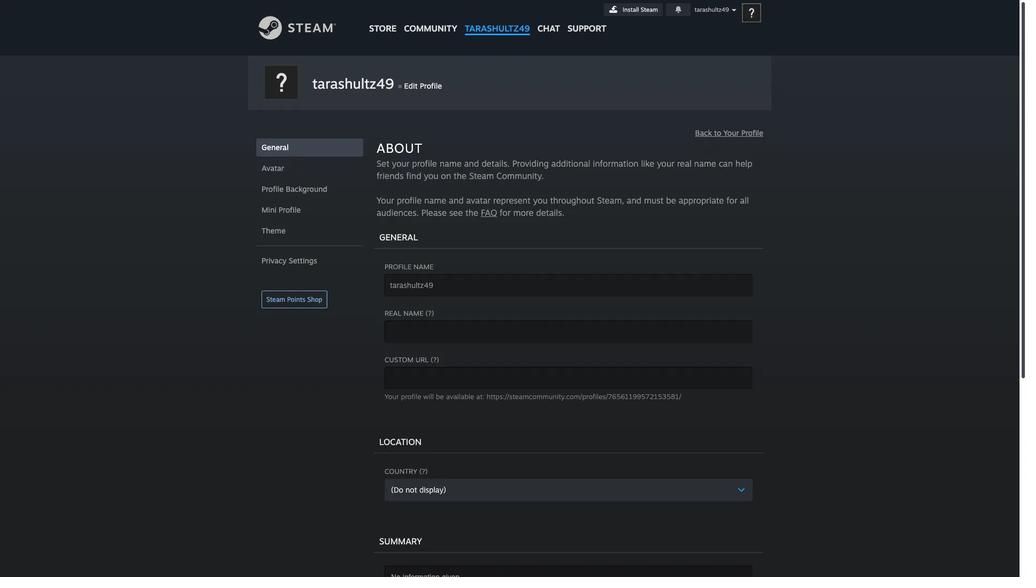 Task type: describe. For each thing, give the bounding box(es) containing it.
install steam
[[623, 6, 658, 13]]

real
[[385, 309, 402, 318]]

steam points shop
[[266, 296, 323, 304]]

steam inside set your profile name and details. providing additional information like your real name can help friends find you on the steam community.
[[469, 171, 494, 181]]

help
[[736, 158, 753, 169]]

the inside set your profile name and details. providing additional information like your real name can help friends find you on the steam community.
[[454, 171, 467, 181]]

appropriate
[[679, 195, 724, 206]]

will
[[423, 393, 434, 401]]

»
[[398, 80, 402, 91]]

location
[[379, 437, 422, 448]]

steam,
[[597, 195, 624, 206]]

shop
[[307, 296, 323, 304]]

be inside "your profile name and avatar represent you throughout steam, and must be appropriate for all audiences. please see the"
[[666, 195, 676, 206]]

profile background
[[262, 185, 327, 194]]

custom url (?)
[[385, 356, 439, 364]]

can
[[719, 158, 733, 169]]

1 vertical spatial tarashultz49
[[465, 23, 530, 34]]

1 vertical spatial general
[[379, 232, 418, 243]]

community link
[[400, 0, 461, 39]]

throughout
[[550, 195, 595, 206]]

details. inside set your profile name and details. providing additional information like your real name can help friends find you on the steam community.
[[482, 158, 510, 169]]

chat
[[538, 23, 560, 34]]

available
[[446, 393, 474, 401]]

support
[[568, 23, 607, 34]]

profile down avatar
[[262, 185, 284, 194]]

represent
[[493, 195, 531, 206]]

you inside set your profile name and details. providing additional information like your real name can help friends find you on the steam community.
[[424, 171, 439, 181]]

country
[[385, 468, 417, 476]]

avatar link
[[256, 159, 363, 178]]

mini
[[262, 205, 277, 215]]

profile up real
[[385, 263, 412, 271]]

name up on
[[440, 158, 462, 169]]

set
[[377, 158, 390, 169]]

real
[[677, 158, 692, 169]]

name inside "your profile name and avatar represent you throughout steam, and must be appropriate for all audiences. please see the"
[[424, 195, 447, 206]]

faq link
[[481, 208, 497, 218]]

country (?)
[[385, 468, 428, 476]]

real name (?)
[[385, 309, 434, 318]]

0 horizontal spatial and
[[449, 195, 464, 206]]

profile for name
[[397, 195, 422, 206]]

1 vertical spatial for
[[500, 208, 511, 218]]

profile right mini
[[279, 205, 301, 215]]

theme
[[262, 226, 286, 235]]

community.
[[497, 171, 544, 181]]

your profile name and avatar represent you throughout steam, and must be appropriate for all audiences. please see the
[[377, 195, 749, 218]]

background
[[286, 185, 327, 194]]

friends
[[377, 171, 404, 181]]

mini profile link
[[256, 201, 363, 219]]

about
[[377, 140, 423, 156]]

back to your profile link
[[695, 128, 764, 138]]

profile inside tarashultz49 » edit profile
[[420, 81, 442, 90]]

at:
[[476, 393, 485, 401]]

to
[[714, 128, 722, 138]]

and inside set your profile name and details. providing additional information like your real name can help friends find you on the steam community.
[[464, 158, 479, 169]]

2 your from the left
[[657, 158, 675, 169]]

providing
[[512, 158, 549, 169]]

see
[[449, 208, 463, 218]]

(do not display)
[[391, 486, 446, 495]]

tarashultz49 » edit profile
[[313, 75, 442, 92]]

2 vertical spatial steam
[[266, 296, 285, 304]]



Task type: locate. For each thing, give the bounding box(es) containing it.
0 vertical spatial tarashultz49 link
[[461, 0, 534, 39]]

details.
[[482, 158, 510, 169], [536, 208, 565, 218]]

find
[[406, 171, 421, 181]]

the down avatar
[[466, 208, 479, 218]]

settings
[[289, 256, 317, 265]]

and
[[464, 158, 479, 169], [449, 195, 464, 206], [627, 195, 642, 206]]

2 vertical spatial (?)
[[419, 468, 428, 476]]

1 horizontal spatial general
[[379, 232, 418, 243]]

the
[[454, 171, 467, 181], [466, 208, 479, 218]]

avatar
[[466, 195, 491, 206]]

profile background link
[[256, 180, 363, 199]]

2 horizontal spatial tarashultz49
[[695, 6, 729, 13]]

(?) right url
[[431, 356, 439, 364]]

steam points shop link
[[262, 291, 327, 309]]

edit
[[404, 81, 418, 90]]

and left must
[[627, 195, 642, 206]]

1 vertical spatial the
[[466, 208, 479, 218]]

1 vertical spatial you
[[533, 195, 548, 206]]

profile up help
[[742, 128, 764, 138]]

profile
[[412, 158, 437, 169], [397, 195, 422, 206], [401, 393, 421, 401]]

additional
[[551, 158, 591, 169]]

https://steamcommunity.com/profiles/76561199572153581/
[[487, 393, 682, 401]]

please
[[422, 208, 447, 218]]

faq for more details.
[[481, 208, 565, 218]]

more
[[513, 208, 534, 218]]

2 vertical spatial your
[[385, 393, 399, 401]]

steam right install
[[641, 6, 658, 13]]

details. down the throughout
[[536, 208, 565, 218]]

0 horizontal spatial your
[[392, 158, 410, 169]]

0 vertical spatial tarashultz49
[[695, 6, 729, 13]]

name left can
[[694, 158, 717, 169]]

None text field
[[385, 321, 753, 344], [385, 368, 753, 390], [385, 321, 753, 344], [385, 368, 753, 390]]

name
[[414, 263, 434, 271], [404, 309, 424, 318]]

profile up audiences.
[[397, 195, 422, 206]]

chat link
[[534, 0, 564, 36]]

avatar
[[262, 164, 284, 173]]

privacy settings link
[[256, 252, 363, 270]]

1 vertical spatial (?)
[[431, 356, 439, 364]]

back to your profile
[[695, 128, 764, 138]]

(?)
[[426, 309, 434, 318], [431, 356, 439, 364], [419, 468, 428, 476]]

0 vertical spatial name
[[414, 263, 434, 271]]

name
[[440, 158, 462, 169], [694, 158, 717, 169], [424, 195, 447, 206]]

store link
[[365, 0, 400, 39]]

0 horizontal spatial for
[[500, 208, 511, 218]]

1 vertical spatial be
[[436, 393, 444, 401]]

0 vertical spatial the
[[454, 171, 467, 181]]

1 horizontal spatial be
[[666, 195, 676, 206]]

be right will
[[436, 393, 444, 401]]

0 vertical spatial details.
[[482, 158, 510, 169]]

tarashultz49 link left »
[[313, 75, 394, 92]]

profile up "find"
[[412, 158, 437, 169]]

1 horizontal spatial tarashultz49
[[465, 23, 530, 34]]

and up see
[[449, 195, 464, 206]]

your left will
[[385, 393, 399, 401]]

url
[[416, 356, 429, 364]]

the inside "your profile name and avatar represent you throughout steam, and must be appropriate for all audiences. please see the"
[[466, 208, 479, 218]]

must
[[644, 195, 664, 206]]

(?) for real name (?)
[[426, 309, 434, 318]]

install steam link
[[604, 3, 663, 16]]

for down represent
[[500, 208, 511, 218]]

(?) up (do not display)
[[419, 468, 428, 476]]

1 vertical spatial steam
[[469, 171, 494, 181]]

tarashultz49 link left chat
[[461, 0, 534, 39]]

0 horizontal spatial details.
[[482, 158, 510, 169]]

1 horizontal spatial and
[[464, 158, 479, 169]]

privacy settings
[[262, 256, 317, 265]]

profile right "edit"
[[420, 81, 442, 90]]

be right must
[[666, 195, 676, 206]]

(do
[[391, 486, 404, 495]]

steam
[[641, 6, 658, 13], [469, 171, 494, 181], [266, 296, 285, 304]]

you up more
[[533, 195, 548, 206]]

(?) for custom url (?)
[[431, 356, 439, 364]]

your right to
[[724, 128, 739, 138]]

name up please
[[424, 195, 447, 206]]

0 horizontal spatial general
[[262, 143, 289, 152]]

0 horizontal spatial tarashultz49
[[313, 75, 394, 92]]

0 horizontal spatial tarashultz49 link
[[313, 75, 394, 92]]

your right like
[[657, 158, 675, 169]]

2 horizontal spatial steam
[[641, 6, 658, 13]]

0 vertical spatial general
[[262, 143, 289, 152]]

0 horizontal spatial be
[[436, 393, 444, 401]]

tarashultz49 link
[[461, 0, 534, 39], [313, 75, 394, 92]]

your
[[392, 158, 410, 169], [657, 158, 675, 169]]

profile inside set your profile name and details. providing additional information like your real name can help friends find you on the steam community.
[[412, 158, 437, 169]]

install
[[623, 6, 639, 13]]

not
[[406, 486, 417, 495]]

your inside "your profile name and avatar represent you throughout steam, and must be appropriate for all audiences. please see the"
[[377, 195, 394, 206]]

1 horizontal spatial tarashultz49 link
[[461, 0, 534, 39]]

information
[[593, 158, 639, 169]]

you inside "your profile name and avatar represent you throughout steam, and must be appropriate for all audiences. please see the"
[[533, 195, 548, 206]]

0 vertical spatial profile
[[412, 158, 437, 169]]

1 vertical spatial profile
[[397, 195, 422, 206]]

profile name
[[385, 263, 434, 271]]

general up avatar
[[262, 143, 289, 152]]

0 vertical spatial your
[[724, 128, 739, 138]]

all
[[740, 195, 749, 206]]

display)
[[419, 486, 446, 495]]

mini profile
[[262, 205, 301, 215]]

2 vertical spatial profile
[[401, 393, 421, 401]]

1 horizontal spatial you
[[533, 195, 548, 206]]

1 your from the left
[[392, 158, 410, 169]]

for
[[727, 195, 738, 206], [500, 208, 511, 218]]

your for your profile name and avatar represent you throughout steam, and must be appropriate for all audiences. please see the
[[377, 195, 394, 206]]

support link
[[564, 0, 610, 36]]

None text field
[[385, 275, 753, 297]]

1 vertical spatial tarashultz49 link
[[313, 75, 394, 92]]

1 horizontal spatial steam
[[469, 171, 494, 181]]

community
[[404, 23, 457, 34]]

like
[[641, 158, 655, 169]]

1 horizontal spatial for
[[727, 195, 738, 206]]

privacy
[[262, 256, 287, 265]]

name for real
[[404, 309, 424, 318]]

1 horizontal spatial details.
[[536, 208, 565, 218]]

your down about
[[392, 158, 410, 169]]

name right real
[[404, 309, 424, 318]]

steam left the points
[[266, 296, 285, 304]]

your for your profile will be available at: https://steamcommunity.com/profiles/76561199572153581/
[[385, 393, 399, 401]]

0 vertical spatial steam
[[641, 6, 658, 13]]

you
[[424, 171, 439, 181], [533, 195, 548, 206]]

general down audiences.
[[379, 232, 418, 243]]

(?) right real
[[426, 309, 434, 318]]

details. up the community. at the top
[[482, 158, 510, 169]]

your
[[724, 128, 739, 138], [377, 195, 394, 206], [385, 393, 399, 401]]

general link
[[256, 139, 363, 157]]

summary
[[379, 537, 422, 547]]

0 vertical spatial (?)
[[426, 309, 434, 318]]

2 vertical spatial tarashultz49
[[313, 75, 394, 92]]

for inside "your profile name and avatar represent you throughout steam, and must be appropriate for all audiences. please see the"
[[727, 195, 738, 206]]

your up audiences.
[[377, 195, 394, 206]]

1 vertical spatial your
[[377, 195, 394, 206]]

0 vertical spatial you
[[424, 171, 439, 181]]

general
[[262, 143, 289, 152], [379, 232, 418, 243]]

store
[[369, 23, 397, 34]]

set your profile name and details. providing additional information like your real name can help friends find you on the steam community.
[[377, 158, 753, 181]]

tarashultz49
[[695, 6, 729, 13], [465, 23, 530, 34], [313, 75, 394, 92]]

back
[[695, 128, 712, 138]]

0 horizontal spatial you
[[424, 171, 439, 181]]

profile
[[420, 81, 442, 90], [742, 128, 764, 138], [262, 185, 284, 194], [279, 205, 301, 215], [385, 263, 412, 271]]

and up avatar
[[464, 158, 479, 169]]

be
[[666, 195, 676, 206], [436, 393, 444, 401]]

0 horizontal spatial steam
[[266, 296, 285, 304]]

points
[[287, 296, 306, 304]]

custom
[[385, 356, 414, 364]]

on
[[441, 171, 451, 181]]

1 horizontal spatial your
[[657, 158, 675, 169]]

No information given. text field
[[385, 567, 753, 578]]

2 horizontal spatial and
[[627, 195, 642, 206]]

0 vertical spatial for
[[727, 195, 738, 206]]

name up real name (?)
[[414, 263, 434, 271]]

1 vertical spatial details.
[[536, 208, 565, 218]]

profile for will
[[401, 393, 421, 401]]

1 vertical spatial name
[[404, 309, 424, 318]]

profile left will
[[401, 393, 421, 401]]

the right on
[[454, 171, 467, 181]]

your profile will be available at: https://steamcommunity.com/profiles/76561199572153581/
[[385, 393, 682, 401]]

steam up avatar
[[469, 171, 494, 181]]

audiences.
[[377, 208, 419, 218]]

name for profile
[[414, 263, 434, 271]]

profile inside "your profile name and avatar represent you throughout steam, and must be appropriate for all audiences. please see the"
[[397, 195, 422, 206]]

0 vertical spatial be
[[666, 195, 676, 206]]

faq
[[481, 208, 497, 218]]

you left on
[[424, 171, 439, 181]]

for left all
[[727, 195, 738, 206]]

edit profile link
[[404, 81, 442, 90]]

theme link
[[256, 222, 363, 240]]



Task type: vqa. For each thing, say whether or not it's contained in the screenshot.
THE 1 corresponding to 1 member
no



